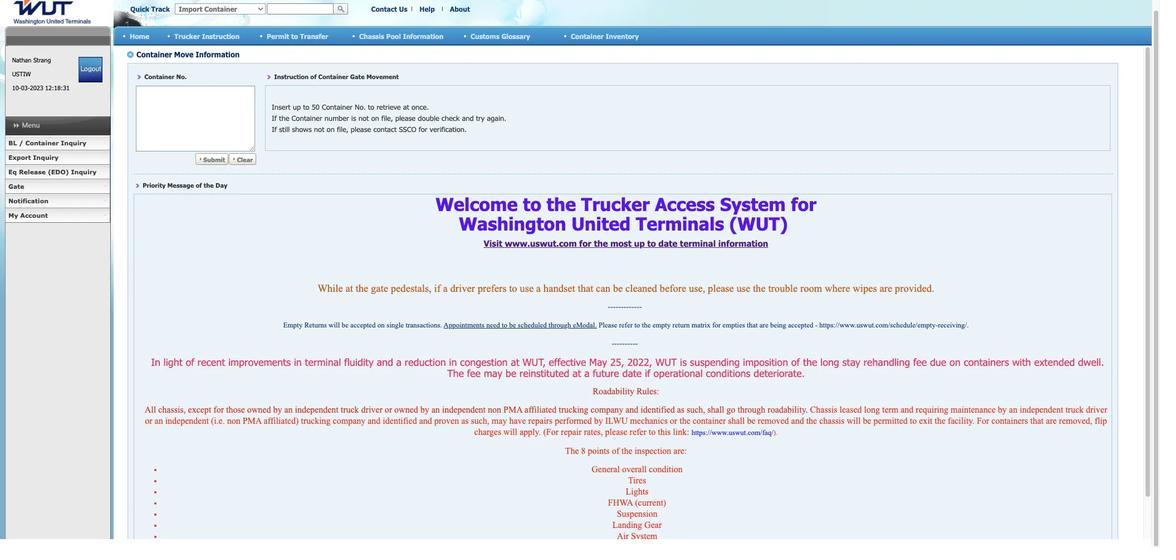 Task type: locate. For each thing, give the bounding box(es) containing it.
1 vertical spatial container
[[25, 139, 59, 147]]

None text field
[[267, 3, 334, 14]]

customs
[[471, 32, 500, 40]]

glossary
[[502, 32, 530, 40]]

chassis
[[359, 32, 384, 40]]

help link
[[420, 5, 435, 13]]

notification link
[[5, 194, 110, 208]]

inquiry down bl / container inquiry
[[33, 154, 59, 161]]

gate link
[[5, 179, 110, 194]]

2 vertical spatial inquiry
[[71, 168, 97, 175]]

inquiry
[[61, 139, 86, 147], [33, 154, 59, 161], [71, 168, 97, 175]]

track
[[151, 5, 170, 13]]

my
[[8, 212, 18, 219]]

container
[[571, 32, 604, 40], [25, 139, 59, 147]]

/
[[19, 139, 23, 147]]

eq release (edo) inquiry link
[[5, 165, 110, 179]]

customs glossary
[[471, 32, 530, 40]]

0 horizontal spatial container
[[25, 139, 59, 147]]

0 vertical spatial inquiry
[[61, 139, 86, 147]]

trucker instruction
[[174, 32, 240, 40]]

ustiw
[[12, 70, 31, 77]]

about
[[450, 5, 470, 13]]

release
[[19, 168, 46, 175]]

container left inventory
[[571, 32, 604, 40]]

notification
[[8, 197, 48, 204]]

container up export inquiry
[[25, 139, 59, 147]]

0 vertical spatial container
[[571, 32, 604, 40]]

gate
[[8, 183, 24, 190]]

inquiry right "(edo)"
[[71, 168, 97, 175]]

contact
[[371, 5, 397, 13]]

export inquiry link
[[5, 150, 110, 165]]

1 vertical spatial inquiry
[[33, 154, 59, 161]]

strang
[[33, 56, 51, 64]]

chassis pool information
[[359, 32, 444, 40]]

contact us
[[371, 5, 408, 13]]

nathan strang
[[12, 56, 51, 64]]

quick track
[[130, 5, 170, 13]]

10-
[[12, 84, 21, 91]]

10-03-2023 12:18:31
[[12, 84, 70, 91]]

pool
[[386, 32, 401, 40]]

instruction
[[202, 32, 240, 40]]

inquiry up export inquiry link
[[61, 139, 86, 147]]

container inventory
[[571, 32, 639, 40]]

bl / container inquiry
[[8, 139, 86, 147]]

contact us link
[[371, 5, 408, 13]]

inquiry for container
[[61, 139, 86, 147]]

inquiry inside "link"
[[61, 139, 86, 147]]



Task type: describe. For each thing, give the bounding box(es) containing it.
help
[[420, 5, 435, 13]]

quick
[[130, 5, 149, 13]]

2023
[[30, 84, 43, 91]]

account
[[20, 212, 48, 219]]

about link
[[450, 5, 470, 13]]

export inquiry
[[8, 154, 59, 161]]

my account link
[[5, 208, 110, 223]]

transfer
[[300, 32, 328, 40]]

inventory
[[606, 32, 639, 40]]

12:18:31
[[45, 84, 70, 91]]

inquiry for (edo)
[[71, 168, 97, 175]]

bl / container inquiry link
[[5, 136, 110, 150]]

permit
[[267, 32, 289, 40]]

us
[[399, 5, 408, 13]]

trucker
[[174, 32, 200, 40]]

(edo)
[[48, 168, 69, 175]]

information
[[403, 32, 444, 40]]

to
[[291, 32, 298, 40]]

home
[[130, 32, 149, 40]]

1 horizontal spatial container
[[571, 32, 604, 40]]

nathan
[[12, 56, 31, 64]]

permit to transfer
[[267, 32, 328, 40]]

container inside "link"
[[25, 139, 59, 147]]

export
[[8, 154, 31, 161]]

eq
[[8, 168, 17, 175]]

my account
[[8, 212, 48, 219]]

login image
[[79, 57, 103, 82]]

eq release (edo) inquiry
[[8, 168, 97, 175]]

03-
[[21, 84, 30, 91]]

bl
[[8, 139, 17, 147]]



Task type: vqa. For each thing, say whether or not it's contained in the screenshot.
import
no



